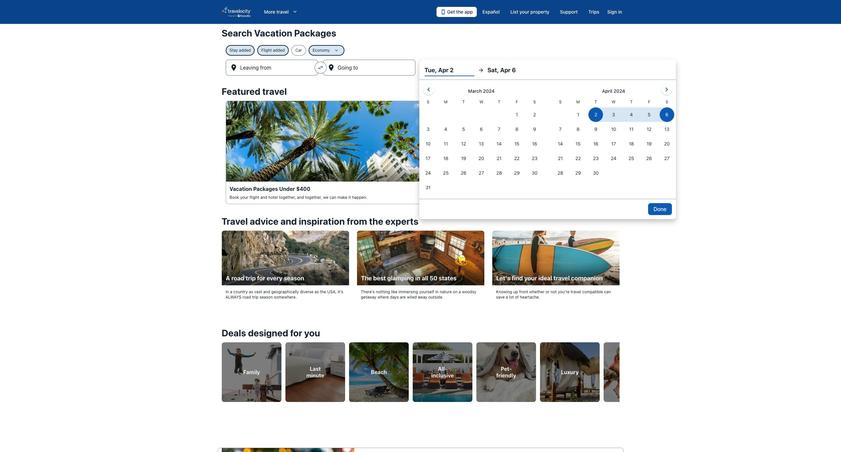 Task type: locate. For each thing, give the bounding box(es) containing it.
previous image
[[218, 366, 226, 374]]

download the app button image
[[441, 9, 446, 15]]

travel advice and inspiration from the experts region
[[218, 212, 624, 312]]

main content
[[0, 24, 841, 452]]

featured travel region
[[218, 82, 624, 212]]

next image
[[616, 366, 624, 374]]

next month image
[[663, 86, 671, 94]]



Task type: describe. For each thing, give the bounding box(es) containing it.
previous month image
[[425, 86, 433, 94]]

travelocity logo image
[[222, 7, 251, 17]]

swap origin and destination values image
[[318, 65, 324, 71]]



Task type: vqa. For each thing, say whether or not it's contained in the screenshot.
Travel Advice And Inspiration From The Experts region
yes



